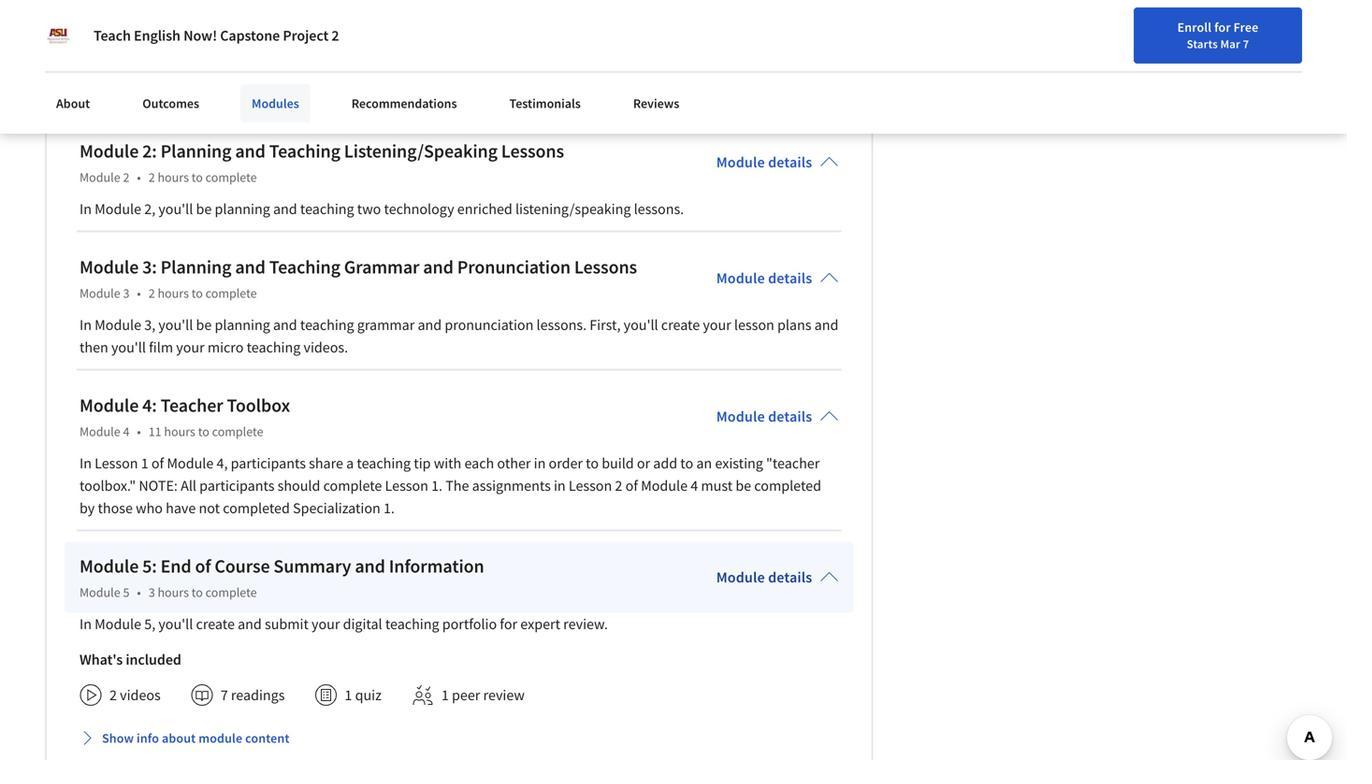 Task type: describe. For each thing, give the bounding box(es) containing it.
0 horizontal spatial create
[[196, 615, 235, 634]]

1 vertical spatial completed
[[223, 499, 290, 518]]

create inside in module 3, you'll be planning and teaching grammar and pronunciation lessons.  first, you'll create your lesson plans and then you'll film your micro teaching videos.
[[662, 316, 700, 334]]

module inside in module 3, you'll be planning and teaching grammar and pronunciation lessons.  first, you'll create your lesson plans and then you'll film your micro teaching videos.
[[95, 316, 141, 334]]

module details for module 4: teacher toolbox
[[717, 407, 813, 426]]

1 for 1 quiz
[[345, 686, 352, 705]]

join
[[1265, 24, 1290, 41]]

0 vertical spatial with
[[305, 16, 333, 35]]

mar
[[1221, 37, 1241, 51]]

your right film on the left top
[[176, 338, 205, 357]]

recommendations link
[[340, 84, 468, 123]]

• inside module 3: planning and teaching grammar and pronunciation lessons module 3 • 2 hours to complete
[[137, 285, 141, 302]]

4 inside module 4: teacher toolbox module 4 • 11 hours to complete
[[123, 423, 130, 440]]

you'll for in module 2, you'll be planning and teaching two technology enriched listening/speaking lessons.
[[159, 200, 193, 218]]

minutes
[[494, 54, 545, 72]]

for for join
[[1292, 24, 1309, 41]]

listening/speaking
[[344, 139, 498, 163]]

expert
[[521, 615, 561, 634]]

teaching inside in lesson 1 of module 4, participants share a teaching tip with each other in order to build or add to an existing "teacher toolbox."  note: all participants should complete lesson 1.  the assignments in lesson 2 of module 4 must be completed by those who have not completed specialization 1.
[[357, 454, 411, 473]]

outcomes link
[[131, 84, 211, 123]]

module 2: planning and teaching listening/speaking lessons module 2 • 2 hours to complete
[[80, 139, 564, 186]]

planning for 2:
[[215, 200, 270, 218]]

complete inside in lesson 1 of module 4, participants share a teaching tip with each other in order to build or add to an existing "teacher toolbox."  note: all participants should complete lesson 1.  the assignments in lesson 2 of module 4 must be completed by those who have not completed specialization 1.
[[323, 477, 382, 495]]

complete inside module 2: planning and teaching listening/speaking lessons module 2 • 2 hours to complete
[[206, 169, 257, 186]]

find
[[1079, 22, 1103, 38]]

digital
[[343, 615, 382, 634]]

2 inside module 3: planning and teaching grammar and pronunciation lessons module 3 • 2 hours to complete
[[149, 285, 155, 302]]

module
[[199, 730, 243, 747]]

testimonials
[[510, 95, 581, 112]]

hours inside module 3: planning and teaching grammar and pronunciation lessons module 3 • 2 hours to complete
[[158, 285, 189, 302]]

hours inside module 5: end of course summary and information module 5 • 3 hours to complete
[[158, 584, 189, 601]]

planning for 2:
[[161, 139, 232, 163]]

join for free link
[[1260, 15, 1342, 50]]

with inside in lesson 1 of module 4, participants share a teaching tip with each other in order to build or add to an existing "teacher toolbox."  note: all participants should complete lesson 1.  the assignments in lesson 2 of module 4 must be completed by those who have not completed specialization 1.
[[434, 454, 462, 473]]

quiz
[[355, 686, 382, 705]]

and inside module 2: planning and teaching listening/speaking lessons module 2 • 2 hours to complete
[[235, 139, 266, 163]]

• inside module 2: planning and teaching listening/speaking lessons module 2 • 2 hours to complete
[[137, 169, 141, 186]]

starts
[[1187, 37, 1218, 51]]

grammar
[[357, 316, 415, 334]]

tip
[[414, 454, 431, 473]]

build
[[602, 454, 634, 473]]

complete inside module 5: end of course summary and information module 5 • 3 hours to complete
[[206, 584, 257, 601]]

1 peer review
[[442, 686, 525, 705]]

• inside module 5: end of course summary and information module 5 • 3 hours to complete
[[137, 584, 141, 601]]

show info about module content
[[102, 730, 290, 747]]

reviews link
[[622, 84, 691, 123]]

(+video)
[[398, 54, 449, 72]]

what's
[[80, 651, 123, 669]]

1 vertical spatial participants
[[200, 477, 275, 495]]

modules
[[252, 95, 299, 112]]

of for information
[[195, 555, 211, 578]]

those
[[98, 499, 133, 518]]

your left digital
[[312, 615, 340, 634]]

toolbox."
[[80, 477, 136, 495]]

3,
[[144, 316, 156, 334]]

peer
[[452, 686, 480, 705]]

edited reading/writing lesson plan with technology (and video)
[[80, 16, 482, 35]]

listening/speaking
[[516, 200, 631, 218]]

submit
[[265, 615, 309, 634]]

new
[[1134, 22, 1158, 38]]

videos
[[120, 686, 161, 705]]

module 3: planning and teaching grammar and pronunciation lessons module 3 • 2 hours to complete
[[80, 255, 637, 302]]

show
[[102, 730, 134, 747]]

your right find on the top
[[1106, 22, 1131, 38]]

not
[[199, 499, 220, 518]]

enroll
[[1178, 19, 1212, 36]]

teach english now! capstone project 2
[[94, 26, 339, 45]]

module 5: end of course summary and information module 5 • 3 hours to complete
[[80, 555, 484, 601]]

hours inside module 4: teacher toolbox module 4 • 11 hours to complete
[[164, 423, 196, 440]]

end
[[161, 555, 191, 578]]

join for free
[[1265, 24, 1337, 41]]

7 readings
[[221, 686, 285, 705]]

enriched
[[157, 54, 212, 72]]

by
[[80, 499, 95, 518]]

planning for 3:
[[215, 316, 270, 334]]

complete inside module 4: teacher toolbox module 4 • 11 hours to complete
[[212, 423, 263, 440]]

4 inside in lesson 1 of module 4, participants share a teaching tip with each other in order to build or add to an existing "teacher toolbox."  note: all participants should complete lesson 1.  the assignments in lesson 2 of module 4 must be completed by those who have not completed specialization 1.
[[691, 477, 698, 495]]

a
[[346, 454, 354, 473]]

must
[[701, 477, 733, 495]]

and inside module 5: end of course summary and information module 5 • 3 hours to complete
[[355, 555, 385, 578]]

about
[[162, 730, 196, 747]]

1 vertical spatial reading/writing
[[215, 54, 317, 72]]

module 4: teacher toolbox module 4 • 11 hours to complete
[[80, 394, 290, 440]]

each
[[465, 454, 494, 473]]

details for module 5: end of course summary and information
[[768, 568, 813, 587]]

about
[[56, 95, 90, 112]]

or
[[637, 454, 651, 473]]

find your new career link
[[1070, 19, 1206, 42]]

4:
[[142, 394, 157, 417]]

2 videos
[[110, 686, 161, 705]]

in up 'what's'
[[80, 615, 92, 634]]

pronunciation
[[445, 316, 534, 334]]

lesson down tip
[[385, 477, 429, 495]]

course
[[215, 555, 270, 578]]

testimonials link
[[498, 84, 592, 123]]

content
[[245, 730, 290, 747]]

11
[[149, 423, 162, 440]]

what's included
[[80, 651, 181, 669]]

pronunciation
[[457, 255, 571, 279]]

hours inside module 2: planning and teaching listening/speaking lessons module 2 • 2 hours to complete
[[158, 169, 189, 186]]

0 horizontal spatial in
[[534, 454, 546, 473]]

modules link
[[241, 84, 310, 123]]

• inside module 4: teacher toolbox module 4 • 11 hours to complete
[[137, 423, 141, 440]]

lessons. inside in module 3, you'll be planning and teaching grammar and pronunciation lessons.  first, you'll create your lesson plans and then you'll film your micro teaching videos.
[[537, 316, 587, 334]]

1 horizontal spatial 1.
[[432, 477, 443, 495]]

for for enroll
[[1215, 19, 1231, 36]]

info
[[137, 730, 159, 747]]

1 horizontal spatial completed
[[755, 477, 822, 495]]

enriched
[[457, 200, 513, 218]]

you'll for in module 5, you'll create and submit your digital teaching portfolio for expert review.
[[159, 615, 193, 634]]

1 quiz
[[345, 686, 382, 705]]

outcomes
[[142, 95, 199, 112]]

grammar
[[344, 255, 420, 279]]

module details for module 2: planning and teaching listening/speaking lessons
[[717, 153, 813, 172]]

find your new career
[[1079, 22, 1197, 38]]

recommendations
[[352, 95, 457, 112]]

0 horizontal spatial for
[[500, 615, 518, 634]]



Task type: locate. For each thing, give the bounding box(es) containing it.
lessons. right 'listening/speaking'
[[634, 200, 684, 218]]

and
[[235, 139, 266, 163], [273, 200, 297, 218], [235, 255, 266, 279], [423, 255, 454, 279], [273, 316, 297, 334], [418, 316, 442, 334], [815, 316, 839, 334], [355, 555, 385, 578], [238, 615, 262, 634]]

planning right 3: at the top
[[161, 255, 232, 279]]

0 horizontal spatial 1.
[[384, 499, 395, 518]]

0 vertical spatial 7
[[1243, 37, 1250, 51]]

1 horizontal spatial create
[[662, 316, 700, 334]]

review
[[483, 686, 525, 705]]

1 details from the top
[[768, 153, 813, 172]]

reading/writing up enriched
[[123, 16, 225, 35]]

readings
[[231, 686, 285, 705]]

in lesson 1 of module 4, participants share a teaching tip with each other in order to build or add to an existing "teacher toolbox."  note: all participants should complete lesson 1.  the assignments in lesson 2 of module 4 must be completed by those who have not completed specialization 1.
[[80, 454, 822, 518]]

create down course
[[196, 615, 235, 634]]

0 horizontal spatial 4
[[123, 423, 130, 440]]

1 vertical spatial with
[[434, 454, 462, 473]]

information
[[389, 555, 484, 578]]

portfolio
[[442, 615, 497, 634]]

lessons. left first,
[[537, 316, 587, 334]]

teaching for listening/speaking
[[269, 139, 341, 163]]

•
[[457, 54, 461, 72], [137, 169, 141, 186], [137, 285, 141, 302], [137, 423, 141, 440], [137, 584, 141, 601]]

in down order
[[554, 477, 566, 495]]

teaching left grammar
[[269, 255, 341, 279]]

of up note:
[[151, 454, 164, 473]]

teaching inside module 3: planning and teaching grammar and pronunciation lessons module 3 • 2 hours to complete
[[269, 255, 341, 279]]

technology
[[384, 200, 454, 218]]

you'll right 3,
[[159, 316, 193, 334]]

share
[[309, 454, 343, 473]]

an
[[697, 454, 712, 473]]

teaching left two
[[300, 200, 354, 218]]

enroll for free starts mar 7
[[1178, 19, 1259, 51]]

hours up film on the left top
[[158, 285, 189, 302]]

details for module 4: teacher toolbox
[[768, 407, 813, 426]]

1 vertical spatial 4
[[691, 477, 698, 495]]

for inside enroll for free starts mar 7
[[1215, 19, 1231, 36]]

2 horizontal spatial 1
[[442, 686, 449, 705]]

1 module details from the top
[[717, 153, 813, 172]]

3 inside module 3: planning and teaching grammar and pronunciation lessons module 3 • 2 hours to complete
[[123, 285, 130, 302]]

in
[[1238, 22, 1248, 38], [80, 200, 92, 218], [80, 316, 92, 334], [80, 454, 92, 473], [80, 615, 92, 634]]

you'll right the 2, on the left
[[159, 200, 193, 218]]

summary
[[274, 555, 351, 578]]

plan up technology-enriched reading/writing lesson plan (+video) • 120 minutes
[[274, 16, 302, 35]]

0 horizontal spatial lessons.
[[537, 316, 587, 334]]

2
[[332, 26, 339, 45], [123, 169, 130, 186], [149, 169, 155, 186], [149, 285, 155, 302], [615, 477, 623, 495], [110, 686, 117, 705]]

english
[[134, 26, 181, 45]]

in up then
[[80, 316, 92, 334]]

specialization
[[293, 499, 381, 518]]

planning down module 2: planning and teaching listening/speaking lessons module 2 • 2 hours to complete
[[215, 200, 270, 218]]

1. right specialization
[[384, 499, 395, 518]]

0 vertical spatial in
[[534, 454, 546, 473]]

capstone
[[220, 26, 280, 45]]

1 vertical spatial create
[[196, 615, 235, 634]]

hours right 11
[[164, 423, 196, 440]]

for right join
[[1292, 24, 1309, 41]]

free up mar
[[1234, 19, 1259, 36]]

3
[[123, 285, 130, 302], [149, 584, 155, 601]]

in inside in lesson 1 of module 4, participants share a teaching tip with each other in order to build or add to an existing "teacher toolbox."  note: all participants should complete lesson 1.  the assignments in lesson 2 of module 4 must be completed by those who have not completed specialization 1.
[[80, 454, 92, 473]]

1 horizontal spatial 1
[[345, 686, 352, 705]]

0 vertical spatial create
[[662, 316, 700, 334]]

"teacher
[[767, 454, 820, 473]]

1 horizontal spatial for
[[1215, 19, 1231, 36]]

0 horizontal spatial 1
[[141, 454, 148, 473]]

for inside the join for free link
[[1292, 24, 1309, 41]]

lessons
[[501, 139, 564, 163], [574, 255, 637, 279]]

1 vertical spatial 3
[[149, 584, 155, 601]]

1 horizontal spatial plan
[[367, 54, 395, 72]]

the
[[446, 477, 469, 495]]

None search field
[[267, 12, 576, 49]]

1 horizontal spatial 3
[[149, 584, 155, 601]]

1 teaching from the top
[[269, 139, 341, 163]]

lesson
[[735, 316, 775, 334]]

participants up 'should'
[[231, 454, 306, 473]]

be right the 2, on the left
[[196, 200, 212, 218]]

lesson down order
[[569, 477, 612, 495]]

of inside module 5: end of course summary and information module 5 • 3 hours to complete
[[195, 555, 211, 578]]

0 horizontal spatial 7
[[221, 686, 228, 705]]

two
[[357, 200, 381, 218]]

1 vertical spatial in
[[554, 477, 566, 495]]

in up toolbox."
[[80, 454, 92, 473]]

of for share
[[151, 454, 164, 473]]

0 vertical spatial lessons.
[[634, 200, 684, 218]]

complete down a at the bottom left of page
[[323, 477, 382, 495]]

in inside in module 3, you'll be planning and teaching grammar and pronunciation lessons.  first, you'll create your lesson plans and then you'll film your micro teaching videos.
[[80, 316, 92, 334]]

free
[[1234, 19, 1259, 36], [1312, 24, 1337, 41]]

0 vertical spatial reading/writing
[[123, 16, 225, 35]]

you'll right first,
[[624, 316, 659, 334]]

complete inside module 3: planning and teaching grammar and pronunciation lessons module 3 • 2 hours to complete
[[206, 285, 257, 302]]

for left expert
[[500, 615, 518, 634]]

to inside module 4: teacher toolbox module 4 • 11 hours to complete
[[198, 423, 209, 440]]

reading/writing
[[123, 16, 225, 35], [215, 54, 317, 72]]

teaching right digital
[[385, 615, 439, 634]]

you'll down 3,
[[111, 338, 146, 357]]

4 details from the top
[[768, 568, 813, 587]]

0 horizontal spatial lessons
[[501, 139, 564, 163]]

planning right 2:
[[161, 139, 232, 163]]

0 vertical spatial planning
[[215, 200, 270, 218]]

2 horizontal spatial for
[[1292, 24, 1309, 41]]

in for module 3: planning and teaching grammar and pronunciation lessons
[[80, 316, 92, 334]]

assignments
[[472, 477, 551, 495]]

planning
[[161, 139, 232, 163], [161, 255, 232, 279]]

1 planning from the top
[[215, 200, 270, 218]]

teaching
[[300, 200, 354, 218], [300, 316, 354, 334], [247, 338, 301, 357], [357, 454, 411, 473], [385, 615, 439, 634]]

1 vertical spatial plan
[[367, 54, 395, 72]]

complete up micro
[[206, 285, 257, 302]]

be for 3:
[[196, 316, 212, 334]]

1 planning from the top
[[161, 139, 232, 163]]

show info about module content button
[[72, 722, 297, 756]]

2,
[[144, 200, 156, 218]]

order
[[549, 454, 583, 473]]

be for 2:
[[196, 200, 212, 218]]

to inside module 5: end of course summary and information module 5 • 3 hours to complete
[[192, 584, 203, 601]]

1 left peer
[[442, 686, 449, 705]]

other
[[497, 454, 531, 473]]

3 module details from the top
[[717, 407, 813, 426]]

completed right not
[[223, 499, 290, 518]]

planning inside in module 3, you'll be planning and teaching grammar and pronunciation lessons.  first, you'll create your lesson plans and then you'll film your micro teaching videos.
[[215, 316, 270, 334]]

0 vertical spatial participants
[[231, 454, 306, 473]]

lessons.
[[634, 200, 684, 218], [537, 316, 587, 334]]

4 left must on the right bottom of page
[[691, 477, 698, 495]]

0 vertical spatial planning
[[161, 139, 232, 163]]

0 vertical spatial 4
[[123, 423, 130, 440]]

1 horizontal spatial in
[[554, 477, 566, 495]]

be inside in lesson 1 of module 4, participants share a teaching tip with each other in order to build or add to an existing "teacher toolbox."  note: all participants should complete lesson 1.  the assignments in lesson 2 of module 4 must be completed by those who have not completed specialization 1.
[[736, 477, 752, 495]]

be down existing
[[736, 477, 752, 495]]

teaching right a at the bottom left of page
[[357, 454, 411, 473]]

1 for 1 peer review
[[442, 686, 449, 705]]

of down "or"
[[626, 477, 638, 495]]

4 module details from the top
[[717, 568, 813, 587]]

teacher
[[161, 394, 223, 417]]

in right other
[[534, 454, 546, 473]]

planning inside module 3: planning and teaching grammar and pronunciation lessons module 3 • 2 hours to complete
[[161, 255, 232, 279]]

micro
[[208, 338, 244, 357]]

1 horizontal spatial 4
[[691, 477, 698, 495]]

log in link
[[1206, 19, 1258, 41]]

7 left readings
[[221, 686, 228, 705]]

arizona state university image
[[45, 22, 71, 49]]

1 horizontal spatial 7
[[1243, 37, 1250, 51]]

1 horizontal spatial lessons.
[[634, 200, 684, 218]]

7 inside enroll for free starts mar 7
[[1243, 37, 1250, 51]]

reviews
[[633, 95, 680, 112]]

0 horizontal spatial of
[[151, 454, 164, 473]]

with up technology-enriched reading/writing lesson plan (+video) • 120 minutes
[[305, 16, 333, 35]]

project
[[283, 26, 329, 45]]

of right end
[[195, 555, 211, 578]]

your left lesson
[[703, 316, 732, 334]]

0 vertical spatial 1.
[[432, 477, 443, 495]]

who
[[136, 499, 163, 518]]

0 horizontal spatial completed
[[223, 499, 290, 518]]

lesson up toolbox."
[[95, 454, 138, 473]]

5,
[[144, 615, 156, 634]]

3 inside module 5: end of course summary and information module 5 • 3 hours to complete
[[149, 584, 155, 601]]

be up micro
[[196, 316, 212, 334]]

1 vertical spatial 7
[[221, 686, 228, 705]]

of
[[151, 454, 164, 473], [626, 477, 638, 495], [195, 555, 211, 578]]

lesson down project
[[320, 54, 364, 72]]

0 vertical spatial completed
[[755, 477, 822, 495]]

lessons inside module 3: planning and teaching grammar and pronunciation lessons module 3 • 2 hours to complete
[[574, 255, 637, 279]]

hours down end
[[158, 584, 189, 601]]

teaching for grammar
[[269, 255, 341, 279]]

2 planning from the top
[[215, 316, 270, 334]]

1 horizontal spatial of
[[195, 555, 211, 578]]

teaching down modules link
[[269, 139, 341, 163]]

review.
[[564, 615, 608, 634]]

teaching up videos.
[[300, 316, 354, 334]]

1 horizontal spatial with
[[434, 454, 462, 473]]

in for module 4: teacher toolbox
[[80, 454, 92, 473]]

2 teaching from the top
[[269, 255, 341, 279]]

free inside enroll for free starts mar 7
[[1234, 19, 1259, 36]]

0 vertical spatial lessons
[[501, 139, 564, 163]]

to
[[192, 169, 203, 186], [192, 285, 203, 302], [198, 423, 209, 440], [586, 454, 599, 473], [681, 454, 694, 473], [192, 584, 203, 601]]

details for module 3: planning and teaching grammar and pronunciation lessons
[[768, 269, 813, 288]]

you'll
[[159, 200, 193, 218], [159, 316, 193, 334], [624, 316, 659, 334], [111, 338, 146, 357], [159, 615, 193, 634]]

in right log
[[1238, 22, 1248, 38]]

log
[[1215, 22, 1235, 38]]

free right join
[[1312, 24, 1337, 41]]

1 vertical spatial 1.
[[384, 499, 395, 518]]

complete down toolbox
[[212, 423, 263, 440]]

3 details from the top
[[768, 407, 813, 426]]

free for join for free
[[1312, 24, 1337, 41]]

120
[[469, 54, 491, 72]]

add
[[654, 454, 678, 473]]

1 left quiz
[[345, 686, 352, 705]]

1 vertical spatial lessons
[[574, 255, 637, 279]]

2 planning from the top
[[161, 255, 232, 279]]

you'll right 5,
[[159, 615, 193, 634]]

technology
[[336, 16, 408, 35]]

1 vertical spatial planning
[[215, 316, 270, 334]]

have
[[166, 499, 196, 518]]

7 right mar
[[1243, 37, 1250, 51]]

1 horizontal spatial free
[[1312, 24, 1337, 41]]

plans
[[778, 316, 812, 334]]

1.
[[432, 477, 443, 495], [384, 499, 395, 518]]

0 horizontal spatial free
[[1234, 19, 1259, 36]]

all
[[181, 477, 197, 495]]

plan down technology
[[367, 54, 395, 72]]

complete down course
[[206, 584, 257, 601]]

(and
[[411, 16, 440, 35]]

coursera image
[[22, 15, 141, 45]]

1 inside in lesson 1 of module 4, participants share a teaching tip with each other in order to build or add to an existing "teacher toolbox."  note: all participants should complete lesson 1.  the assignments in lesson 2 of module 4 must be completed by those who have not completed specialization 1.
[[141, 454, 148, 473]]

0 vertical spatial of
[[151, 454, 164, 473]]

technology-enriched reading/writing lesson plan (+video) • 120 minutes
[[80, 54, 545, 72]]

4 left 11
[[123, 423, 130, 440]]

2 inside in lesson 1 of module 4, participants share a teaching tip with each other in order to build or add to an existing "teacher toolbox."  note: all participants should complete lesson 1.  the assignments in lesson 2 of module 4 must be completed by those who have not completed specialization 1.
[[615, 477, 623, 495]]

1 vertical spatial lessons.
[[537, 316, 587, 334]]

module details for module 3: planning and teaching grammar and pronunciation lessons
[[717, 269, 813, 288]]

you'll for in module 3, you'll be planning and teaching grammar and pronunciation lessons.  first, you'll create your lesson plans and then you'll film your micro teaching videos.
[[159, 316, 193, 334]]

teaching inside module 2: planning and teaching listening/speaking lessons module 2 • 2 hours to complete
[[269, 139, 341, 163]]

career
[[1161, 22, 1197, 38]]

details for module 2: planning and teaching listening/speaking lessons
[[768, 153, 813, 172]]

lessons up first,
[[574, 255, 637, 279]]

be inside in module 3, you'll be planning and teaching grammar and pronunciation lessons.  first, you'll create your lesson plans and then you'll film your micro teaching videos.
[[196, 316, 212, 334]]

for up mar
[[1215, 19, 1231, 36]]

in left the 2, on the left
[[80, 200, 92, 218]]

2 vertical spatial be
[[736, 477, 752, 495]]

0 vertical spatial teaching
[[269, 139, 341, 163]]

in for module 2: planning and teaching listening/speaking lessons
[[80, 200, 92, 218]]

about link
[[45, 84, 101, 123]]

with up the the
[[434, 454, 462, 473]]

technology-
[[80, 54, 157, 72]]

then
[[80, 338, 108, 357]]

1 vertical spatial planning
[[161, 255, 232, 279]]

videos.
[[304, 338, 348, 357]]

plan
[[274, 16, 302, 35], [367, 54, 395, 72]]

1
[[141, 454, 148, 473], [345, 686, 352, 705], [442, 686, 449, 705]]

planning inside module 2: planning and teaching listening/speaking lessons module 2 • 2 hours to complete
[[161, 139, 232, 163]]

to inside module 2: planning and teaching listening/speaking lessons module 2 • 2 hours to complete
[[192, 169, 203, 186]]

free for enroll for free starts mar 7
[[1234, 19, 1259, 36]]

2 vertical spatial of
[[195, 555, 211, 578]]

0 horizontal spatial plan
[[274, 16, 302, 35]]

0 vertical spatial plan
[[274, 16, 302, 35]]

0 vertical spatial 3
[[123, 285, 130, 302]]

lessons down testimonials
[[501, 139, 564, 163]]

5:
[[142, 555, 157, 578]]

your
[[1106, 22, 1131, 38], [703, 316, 732, 334], [176, 338, 205, 357], [312, 615, 340, 634]]

completed down "teacher
[[755, 477, 822, 495]]

log in
[[1215, 22, 1248, 38]]

0 horizontal spatial with
[[305, 16, 333, 35]]

planning up micro
[[215, 316, 270, 334]]

2 details from the top
[[768, 269, 813, 288]]

teach
[[94, 26, 131, 45]]

complete down modules link
[[206, 169, 257, 186]]

0 horizontal spatial 3
[[123, 285, 130, 302]]

reading/writing down capstone in the left of the page
[[215, 54, 317, 72]]

1. left the the
[[432, 477, 443, 495]]

2 module details from the top
[[717, 269, 813, 288]]

lessons inside module 2: planning and teaching listening/speaking lessons module 2 • 2 hours to complete
[[501, 139, 564, 163]]

hours down outcomes
[[158, 169, 189, 186]]

should
[[278, 477, 320, 495]]

planning for 3:
[[161, 255, 232, 279]]

create left lesson
[[662, 316, 700, 334]]

1 up note:
[[141, 454, 148, 473]]

to inside module 3: planning and teaching grammar and pronunciation lessons module 3 • 2 hours to complete
[[192, 285, 203, 302]]

1 vertical spatial be
[[196, 316, 212, 334]]

1 vertical spatial teaching
[[269, 255, 341, 279]]

2 horizontal spatial of
[[626, 477, 638, 495]]

note:
[[139, 477, 178, 495]]

1 vertical spatial of
[[626, 477, 638, 495]]

0 vertical spatial be
[[196, 200, 212, 218]]

module details for module 5: end of course summary and information
[[717, 568, 813, 587]]

participants down 4,
[[200, 477, 275, 495]]

lesson right now!
[[228, 16, 271, 35]]

first,
[[590, 316, 621, 334]]

teaching right micro
[[247, 338, 301, 357]]

1 horizontal spatial lessons
[[574, 255, 637, 279]]



Task type: vqa. For each thing, say whether or not it's contained in the screenshot.


